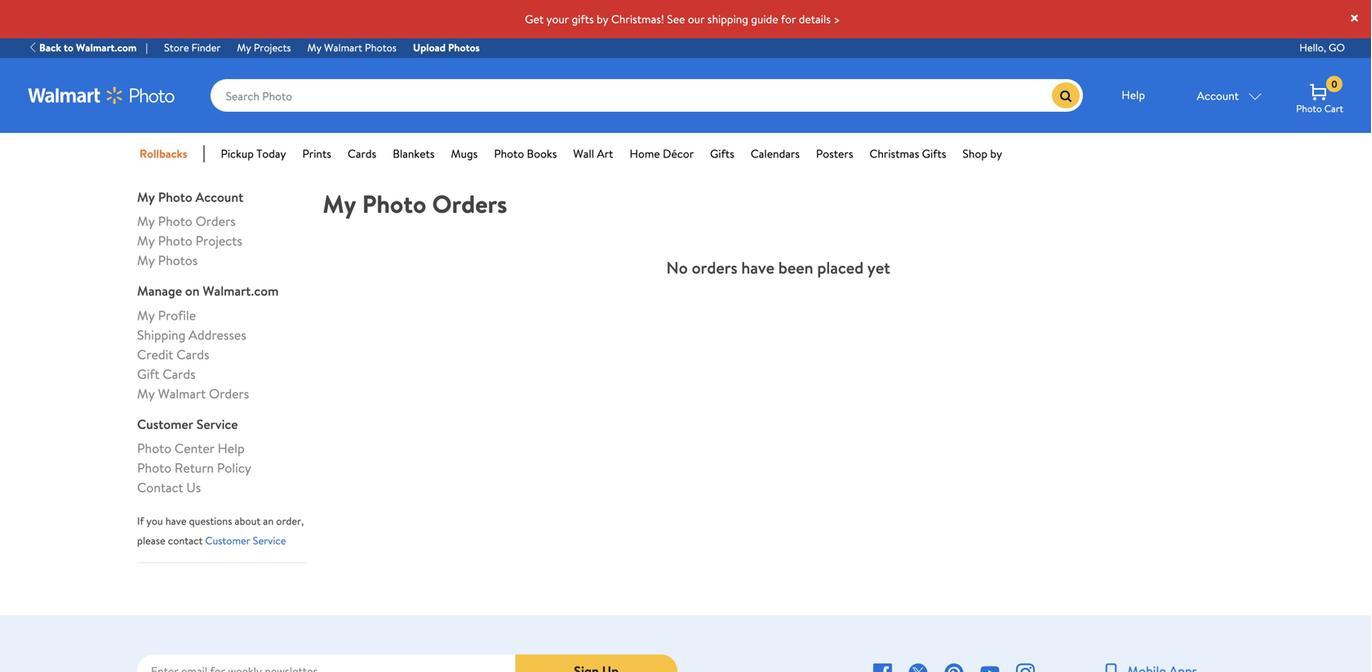 Task type: locate. For each thing, give the bounding box(es) containing it.
walmart down gift cards link
[[158, 385, 206, 403]]

calendars link
[[751, 145, 800, 162]]

service
[[196, 415, 238, 433], [253, 534, 286, 548]]

0 vertical spatial have
[[741, 256, 774, 279]]

search button image
[[1059, 89, 1073, 104]]

my projects link
[[229, 40, 299, 56]]

service up center
[[196, 415, 238, 433]]

twitter image
[[908, 663, 928, 672]]

0 horizontal spatial have
[[165, 514, 187, 528]]

account inside "account" popup button
[[1197, 88, 1239, 103]]

contact
[[137, 479, 183, 497]]

service inside customer service photo center help photo return policy contact us
[[196, 415, 238, 433]]

my photos link
[[137, 252, 198, 269]]

customer service photo center help photo return policy contact us
[[137, 415, 251, 497]]

have right you
[[165, 514, 187, 528]]

customer down "questions"
[[205, 534, 250, 548]]

details
[[799, 11, 831, 27]]

store finder link
[[156, 40, 229, 56]]

orders
[[432, 187, 507, 221], [196, 212, 236, 230], [209, 385, 249, 403]]

0 vertical spatial walmart
[[324, 40, 362, 55]]

gifts
[[710, 146, 734, 162], [922, 146, 946, 162]]

get your gifts by christmas! see our shipping guide for details >
[[522, 11, 840, 27]]

walmart.com right "on"
[[203, 282, 279, 300]]

×
[[1349, 4, 1360, 31]]

cards link
[[348, 145, 376, 162]]

projects inside my projects 'link'
[[254, 40, 291, 55]]

0 horizontal spatial walmart.com
[[76, 40, 137, 55]]

facebook image
[[873, 663, 892, 672]]

help right search button icon
[[1121, 87, 1145, 103]]

my
[[237, 40, 251, 55], [307, 40, 322, 55], [323, 187, 356, 221], [137, 188, 155, 206], [137, 212, 155, 230], [137, 232, 155, 250], [137, 252, 155, 269], [137, 306, 155, 324], [137, 385, 155, 403]]

cards down 'shipping addresses' link
[[176, 346, 209, 363]]

wall art
[[573, 146, 613, 162]]

1 vertical spatial walmart.com
[[203, 282, 279, 300]]

instagram image
[[1016, 663, 1035, 672]]

walmart.com inside manage on walmart.com my profile shipping addresses credit cards gift cards my walmart orders
[[203, 282, 279, 300]]

you
[[146, 514, 163, 528]]

1 horizontal spatial gifts
[[922, 146, 946, 162]]

1 horizontal spatial service
[[253, 534, 286, 548]]

have for questions
[[165, 514, 187, 528]]

0 vertical spatial service
[[196, 415, 238, 433]]

0 horizontal spatial by
[[597, 11, 608, 27]]

1 horizontal spatial projects
[[254, 40, 291, 55]]

1 vertical spatial cards
[[176, 346, 209, 363]]

about
[[235, 514, 261, 528]]

0 vertical spatial account
[[1197, 88, 1239, 103]]

rollbacks
[[140, 146, 187, 162]]

my photo projects link
[[137, 232, 242, 250]]

gifts right christmas
[[922, 146, 946, 162]]

photos inside "upload photos" link
[[448, 40, 480, 55]]

1 vertical spatial account
[[195, 188, 243, 206]]

cards right the prints on the top of page
[[348, 146, 376, 162]]

wall
[[573, 146, 594, 162]]

blankets
[[393, 146, 435, 162]]

1 horizontal spatial by
[[990, 146, 1002, 162]]

>
[[833, 11, 840, 27]]

2 horizontal spatial photos
[[448, 40, 480, 55]]

photo books link
[[494, 145, 557, 162]]

christmas gifts link
[[870, 145, 946, 162]]

hello, go
[[1299, 40, 1345, 55]]

décor
[[663, 146, 694, 162]]

wall art link
[[573, 145, 613, 162]]

0 vertical spatial cards
[[348, 146, 376, 162]]

art
[[597, 146, 613, 162]]

0 horizontal spatial walmart
[[158, 385, 206, 403]]

my photo orders link
[[137, 212, 236, 230]]

cards down 'credit cards' "link"
[[163, 365, 196, 383]]

projects
[[254, 40, 291, 55], [196, 232, 242, 250]]

walmart.com right to
[[76, 40, 137, 55]]

projects down my photo orders link
[[196, 232, 242, 250]]

1 horizontal spatial customer
[[205, 534, 250, 548]]

walmart.com for to
[[76, 40, 137, 55]]

1 horizontal spatial walmart.com
[[203, 282, 279, 300]]

return
[[175, 459, 214, 477]]

0 horizontal spatial customer
[[137, 415, 193, 433]]

gifts inside "link"
[[922, 146, 946, 162]]

contact us link
[[137, 479, 201, 497]]

policy
[[217, 459, 251, 477]]

my photo account my photo orders my photo projects my photos
[[137, 188, 243, 269]]

shop by
[[963, 146, 1002, 162]]

0 horizontal spatial help
[[218, 440, 245, 457]]

0 horizontal spatial service
[[196, 415, 238, 433]]

back to walmart.com |
[[39, 40, 148, 55]]

my inside 'link'
[[237, 40, 251, 55]]

customer up photo center help link
[[137, 415, 193, 433]]

photos inside my photo account my photo orders my photo projects my photos
[[158, 252, 198, 269]]

store
[[164, 40, 189, 55]]

1 horizontal spatial photos
[[365, 40, 397, 55]]

0 vertical spatial projects
[[254, 40, 291, 55]]

orders down addresses
[[209, 385, 249, 403]]

back
[[39, 40, 61, 55]]

0 vertical spatial help
[[1121, 87, 1145, 103]]

gift
[[137, 365, 160, 383]]

by
[[597, 11, 608, 27], [990, 146, 1002, 162]]

customer service link
[[205, 534, 286, 548]]

upload photos link
[[405, 40, 488, 56]]

0 horizontal spatial photos
[[158, 252, 198, 269]]

my walmart orders link
[[137, 385, 249, 403]]

photos right upload on the top left of page
[[448, 40, 480, 55]]

service for customer service
[[253, 534, 286, 548]]

0 horizontal spatial projects
[[196, 232, 242, 250]]

0 vertical spatial customer
[[137, 415, 193, 433]]

posters link
[[816, 145, 853, 162]]

home décor link
[[630, 145, 694, 162]]

projects inside my photo account my photo orders my photo projects my photos
[[196, 232, 242, 250]]

walmart right my projects
[[324, 40, 362, 55]]

1 vertical spatial by
[[990, 146, 1002, 162]]

yet
[[867, 256, 890, 279]]

1 horizontal spatial account
[[1197, 88, 1239, 103]]

service down an
[[253, 534, 286, 548]]

photos down my photo projects link
[[158, 252, 198, 269]]

have inside if you have questions about an order, please contact
[[165, 514, 187, 528]]

go
[[1329, 40, 1345, 55]]

customer
[[137, 415, 193, 433], [205, 534, 250, 548]]

1 vertical spatial service
[[253, 534, 286, 548]]

by right shop
[[990, 146, 1002, 162]]

us
[[186, 479, 201, 497]]

my projects
[[237, 40, 291, 55]]

2 gifts from the left
[[922, 146, 946, 162]]

walmart.com for on
[[203, 282, 279, 300]]

back arrow image
[[28, 42, 39, 53]]

projects right finder
[[254, 40, 291, 55]]

gifts right décor
[[710, 146, 734, 162]]

1 vertical spatial projects
[[196, 232, 242, 250]]

0 horizontal spatial gifts
[[710, 146, 734, 162]]

posters
[[816, 146, 853, 162]]

1 vertical spatial have
[[165, 514, 187, 528]]

by right gifts
[[597, 11, 608, 27]]

1 vertical spatial customer
[[205, 534, 250, 548]]

photos
[[365, 40, 397, 55], [448, 40, 480, 55], [158, 252, 198, 269]]

0 horizontal spatial account
[[195, 188, 243, 206]]

customer inside customer service photo center help photo return policy contact us
[[137, 415, 193, 433]]

orders up my photo projects link
[[196, 212, 236, 230]]

photos left upload on the top left of page
[[365, 40, 397, 55]]

account
[[1197, 88, 1239, 103], [195, 188, 243, 206]]

0 vertical spatial walmart.com
[[76, 40, 137, 55]]

christmas
[[870, 146, 919, 162]]

1 vertical spatial help
[[218, 440, 245, 457]]

please
[[137, 534, 165, 548]]

christmas!
[[611, 11, 664, 27]]

1 horizontal spatial have
[[741, 256, 774, 279]]

walmart
[[324, 40, 362, 55], [158, 385, 206, 403]]

have
[[741, 256, 774, 279], [165, 514, 187, 528]]

1 vertical spatial walmart
[[158, 385, 206, 403]]

1 horizontal spatial walmart
[[324, 40, 362, 55]]

help up policy
[[218, 440, 245, 457]]

pickup today
[[221, 146, 286, 162]]

account inside my photo account my photo orders my photo projects my photos
[[195, 188, 243, 206]]

have left been
[[741, 256, 774, 279]]



Task type: describe. For each thing, give the bounding box(es) containing it.
credit
[[137, 346, 173, 363]]

customer for customer service
[[205, 534, 250, 548]]

hello,
[[1299, 40, 1326, 55]]

your
[[546, 11, 569, 27]]

no orders have been placed yet
[[666, 256, 890, 279]]

upload
[[413, 40, 446, 55]]

been
[[778, 256, 813, 279]]

my photo orders
[[323, 187, 507, 221]]

orders
[[692, 256, 737, 279]]

an
[[263, 514, 274, 528]]

0
[[1331, 77, 1337, 91]]

calendars
[[751, 146, 800, 162]]

service for customer service photo center help photo return policy contact us
[[196, 415, 238, 433]]

photo books
[[494, 146, 557, 162]]

youtube image
[[980, 663, 1000, 672]]

shop
[[963, 146, 987, 162]]

on
[[185, 282, 200, 300]]

1 horizontal spatial help
[[1121, 87, 1145, 103]]

gifts link
[[710, 145, 734, 162]]

today
[[256, 146, 286, 162]]

order,
[[276, 514, 304, 528]]

shop by link
[[963, 145, 1002, 162]]

× link
[[1349, 4, 1360, 31]]

help inside customer service photo center help photo return policy contact us
[[218, 440, 245, 457]]

see
[[667, 11, 685, 27]]

blankets link
[[393, 145, 435, 162]]

1 gifts from the left
[[710, 146, 734, 162]]

cart
[[1324, 102, 1343, 115]]

store finder
[[164, 40, 221, 55]]

help link
[[1104, 79, 1162, 112]]

2 vertical spatial cards
[[163, 365, 196, 383]]

customer for customer service photo center help photo return policy contact us
[[137, 415, 193, 433]]

if you have questions about an order, please contact
[[137, 514, 304, 548]]

our
[[688, 11, 705, 27]]

profile
[[158, 306, 196, 324]]

guide
[[751, 11, 778, 27]]

photos inside my walmart photos link
[[365, 40, 397, 55]]

photo return policy link
[[137, 459, 251, 477]]

upload photos
[[413, 40, 480, 55]]

contact
[[168, 534, 203, 548]]

gifts
[[572, 11, 594, 27]]

manage
[[137, 282, 182, 300]]

credit cards link
[[137, 346, 209, 363]]

christmas gifts
[[870, 146, 946, 162]]

shipping
[[137, 326, 186, 344]]

rollbacks link
[[140, 145, 204, 162]]

mobile app image
[[1101, 663, 1121, 672]]

pickup today link
[[221, 145, 286, 162]]

account button
[[1178, 79, 1280, 112]]

0 vertical spatial by
[[597, 11, 608, 27]]

mugs
[[451, 146, 478, 162]]

books
[[527, 146, 557, 162]]

to
[[64, 40, 73, 55]]

my profile link
[[137, 306, 196, 324]]

pickup
[[221, 146, 254, 162]]

my walmart photos
[[307, 40, 397, 55]]

home décor
[[630, 146, 694, 162]]

manage on walmart.com my profile shipping addresses credit cards gift cards my walmart orders
[[137, 282, 279, 403]]

for
[[781, 11, 796, 27]]

questions
[[189, 514, 232, 528]]

label for search text field text field
[[211, 79, 1052, 112]]

no
[[666, 256, 688, 279]]

prints link
[[302, 145, 331, 162]]

center
[[175, 440, 215, 457]]

get
[[525, 11, 544, 27]]

shipping
[[707, 11, 748, 27]]

photo cart
[[1296, 102, 1343, 115]]

gift cards link
[[137, 365, 196, 383]]

my walmart photos link
[[299, 40, 405, 56]]

orders inside my photo account my photo orders my photo projects my photos
[[196, 212, 236, 230]]

finder
[[191, 40, 221, 55]]

walmart inside manage on walmart.com my profile shipping addresses credit cards gift cards my walmart orders
[[158, 385, 206, 403]]

prints
[[302, 146, 331, 162]]

home
[[630, 146, 660, 162]]

have for been
[[741, 256, 774, 279]]

customer service
[[205, 534, 286, 548]]

placed
[[817, 256, 864, 279]]

shipping addresses link
[[137, 326, 246, 344]]

orders inside manage on walmart.com my profile shipping addresses credit cards gift cards my walmart orders
[[209, 385, 249, 403]]

addresses
[[189, 326, 246, 344]]

pinterest image
[[944, 663, 964, 672]]

orders down mugs link in the left top of the page
[[432, 187, 507, 221]]



Task type: vqa. For each thing, say whether or not it's contained in the screenshot.
Pickup Today
yes



